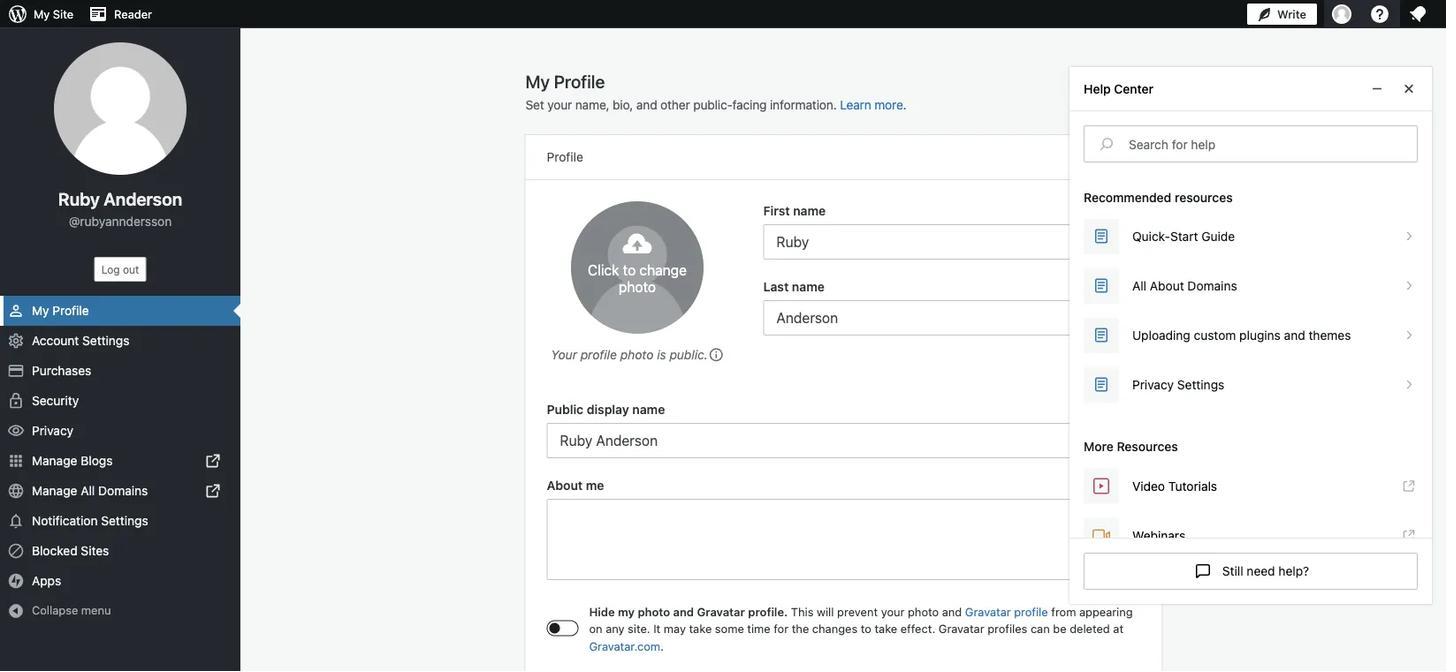 Task type: describe. For each thing, give the bounding box(es) containing it.
photo left is
[[620, 347, 654, 362]]

purchases link
[[0, 356, 240, 386]]

all inside "link"
[[81, 484, 95, 499]]

public display name group
[[547, 400, 1141, 459]]

gravatar inside from appearing on any site. it may take some time for the changes to take effect. gravatar profiles can be deleted at gravatar.com .
[[939, 623, 984, 636]]

my profile link
[[0, 296, 240, 326]]

any
[[606, 623, 625, 636]]

plugins
[[1239, 328, 1281, 343]]

blocked sites link
[[0, 537, 240, 567]]

first
[[763, 203, 790, 218]]

settings for notification settings
[[101, 514, 148, 529]]

apps
[[32, 574, 61, 589]]

prevent
[[837, 605, 878, 619]]

and for my profile
[[636, 98, 657, 112]]

credit_card image
[[7, 362, 25, 380]]

block image
[[7, 543, 25, 560]]

appearing
[[1079, 605, 1133, 619]]

about domains
[[1150, 279, 1237, 293]]

video
[[1132, 479, 1165, 494]]

my
[[618, 605, 635, 619]]

visibility image
[[7, 423, 25, 440]]

0 vertical spatial ruby anderson image
[[54, 42, 187, 175]]

manage for manage all domains
[[32, 484, 77, 499]]

uploading
[[1132, 328, 1190, 343]]

person image
[[7, 302, 25, 320]]

lock image
[[7, 392, 25, 410]]

profile inside main content
[[547, 150, 583, 164]]

my profile
[[32, 304, 89, 318]]

effect.
[[901, 623, 935, 636]]

still need help? link
[[1084, 553, 1418, 590]]

privacy
[[32, 424, 73, 438]]

gravatar up some
[[697, 605, 745, 619]]

public.
[[670, 347, 708, 362]]

last name group
[[763, 278, 1141, 336]]

quick-start guide link
[[1084, 219, 1418, 254]]

about
[[547, 478, 583, 493]]

manage all domains
[[32, 484, 148, 499]]

deleted
[[1070, 623, 1110, 636]]

bio,
[[613, 98, 633, 112]]

Last name text field
[[763, 301, 1141, 336]]

settings for account settings
[[82, 334, 129, 348]]

quick-
[[1132, 229, 1170, 244]]

domains
[[98, 484, 148, 499]]

about me
[[547, 478, 604, 493]]

1 vertical spatial your
[[881, 605, 905, 619]]

at
[[1113, 623, 1124, 636]]

public display name
[[547, 402, 665, 417]]

more resources
[[1084, 440, 1178, 454]]

security link
[[0, 386, 240, 416]]

name for last name
[[792, 279, 825, 294]]

apps link
[[0, 567, 240, 597]]

anderson
[[104, 188, 182, 209]]

photo inside click to change photo
[[619, 279, 656, 295]]

rubyanndersson
[[80, 214, 172, 228]]

open search image
[[1085, 133, 1129, 155]]

@
[[69, 214, 80, 228]]

my profile set your name, bio, and other public-facing information. learn more .
[[525, 71, 906, 112]]

this
[[791, 605, 814, 619]]

all about domains link
[[1084, 268, 1418, 304]]

Public display name text field
[[547, 423, 1141, 459]]

to inside from appearing on any site. it may take some time for the changes to take effect. gravatar profiles can be deleted at gravatar.com .
[[861, 623, 871, 636]]

and themes
[[1284, 328, 1351, 343]]

may
[[664, 623, 686, 636]]

close help center image
[[1398, 78, 1420, 99]]

for
[[774, 623, 789, 636]]

2 take from the left
[[875, 623, 897, 636]]

account settings
[[32, 334, 129, 348]]

reader link
[[81, 0, 159, 28]]

About me text field
[[547, 499, 1141, 581]]

write link
[[1247, 0, 1317, 28]]

start guide
[[1170, 229, 1235, 244]]

1 horizontal spatial and
[[673, 605, 694, 619]]

set
[[525, 98, 544, 112]]

quick-start guide
[[1132, 229, 1235, 244]]

click
[[588, 262, 619, 278]]

it
[[653, 623, 661, 636]]

help
[[1084, 81, 1111, 96]]

1 take from the left
[[689, 623, 712, 636]]

tutorials
[[1168, 479, 1217, 494]]

collapse menu
[[32, 604, 111, 617]]

my profile image
[[1332, 4, 1351, 24]]

Search search field
[[1129, 126, 1417, 162]]

photo up it
[[638, 605, 670, 619]]

from
[[1051, 605, 1076, 619]]

blocked
[[32, 544, 77, 559]]

1 horizontal spatial profile
[[1014, 605, 1048, 619]]

blogs
[[81, 454, 113, 468]]

help center
[[1084, 81, 1154, 96]]

learn more link
[[840, 98, 903, 112]]

hide my photo and gravatar profile.
[[589, 605, 788, 619]]

write
[[1277, 8, 1306, 21]]

need
[[1247, 564, 1275, 579]]

public-
[[693, 98, 732, 112]]

help?
[[1278, 564, 1309, 579]]

purchases
[[32, 364, 91, 378]]

me
[[586, 478, 604, 493]]

first name
[[763, 203, 826, 218]]

0 horizontal spatial profile
[[581, 347, 617, 362]]

information.
[[770, 98, 837, 112]]

first name group
[[763, 202, 1141, 260]]

last name
[[763, 279, 825, 294]]

manage all domains link
[[0, 476, 240, 506]]

blocked sites
[[32, 544, 109, 559]]

will
[[817, 605, 834, 619]]

apps image
[[7, 453, 25, 470]]



Task type: vqa. For each thing, say whether or not it's contained in the screenshot.
Settings to the top
yes



Task type: locate. For each thing, give the bounding box(es) containing it.
more information image
[[708, 346, 724, 362]]

1 vertical spatial manage
[[32, 484, 77, 499]]

my site link
[[0, 0, 81, 28]]

notification settings
[[32, 514, 148, 529]]

profile.
[[748, 605, 788, 619]]

log out
[[101, 263, 139, 276]]

changes
[[812, 623, 858, 636]]

photo down change
[[619, 279, 656, 295]]

privacy settings
[[1132, 378, 1224, 392]]

recommended
[[1084, 190, 1171, 205]]

manage blogs link
[[0, 446, 240, 476]]

2 vertical spatial name
[[632, 402, 665, 417]]

on
[[589, 623, 602, 636]]

all down quick-
[[1132, 279, 1146, 293]]

manage inside "link"
[[32, 484, 77, 499]]

some
[[715, 623, 744, 636]]

profile right your
[[581, 347, 617, 362]]

settings image
[[7, 332, 25, 350]]

click to change photo
[[588, 262, 687, 295]]

your down my profile
[[547, 98, 572, 112]]

take
[[689, 623, 712, 636], [875, 623, 897, 636]]

manage down privacy
[[32, 454, 77, 468]]

account
[[32, 334, 79, 348]]

more
[[1084, 440, 1114, 454]]

all inside 'link'
[[1132, 279, 1146, 293]]

recommended resources
[[1084, 190, 1233, 205]]

profile up can
[[1014, 605, 1048, 619]]

my site
[[34, 8, 73, 21]]

gravatar up profiles
[[965, 605, 1011, 619]]

notification
[[32, 514, 98, 529]]

language image
[[7, 483, 25, 500]]

profile up account settings
[[52, 304, 89, 318]]

0 horizontal spatial to
[[623, 262, 636, 278]]

2 horizontal spatial and
[[942, 605, 962, 619]]

video tutorials link
[[1084, 469, 1418, 504]]

profile
[[581, 347, 617, 362], [1014, 605, 1048, 619]]

1 vertical spatial ruby anderson image
[[571, 202, 704, 334]]

account settings link
[[0, 326, 240, 356]]

gravatar.com
[[589, 640, 660, 653]]

profile inside 'link'
[[52, 304, 89, 318]]

0 vertical spatial my
[[34, 8, 50, 21]]

profile down name,
[[547, 150, 583, 164]]

change
[[639, 262, 687, 278]]

settings
[[82, 334, 129, 348], [101, 514, 148, 529]]

settings down the domains
[[101, 514, 148, 529]]

last
[[763, 279, 789, 294]]

my profile main content
[[525, 70, 1162, 672]]

1 horizontal spatial profile
[[547, 150, 583, 164]]

1 vertical spatial settings
[[101, 514, 148, 529]]

. inside from appearing on any site. it may take some time for the changes to take effect. gravatar profiles can be deleted at gravatar.com .
[[660, 640, 664, 653]]

to
[[623, 262, 636, 278], [861, 623, 871, 636]]

0 vertical spatial name
[[793, 203, 826, 218]]

still need help?
[[1222, 564, 1309, 579]]

my inside 'link'
[[32, 304, 49, 318]]

ruby anderson @ rubyanndersson
[[58, 188, 182, 228]]

my profile
[[525, 71, 605, 91]]

1 vertical spatial my
[[32, 304, 49, 318]]

1 vertical spatial profile
[[52, 304, 89, 318]]

collapse
[[32, 604, 78, 617]]

name inside first name group
[[793, 203, 826, 218]]

my for my site
[[34, 8, 50, 21]]

out
[[123, 263, 139, 276]]

name inside public display name group
[[632, 402, 665, 417]]

my
[[34, 8, 50, 21], [32, 304, 49, 318]]

log out button
[[94, 257, 146, 282]]

0 horizontal spatial profile
[[52, 304, 89, 318]]

to right click
[[623, 262, 636, 278]]

0 vertical spatial profile
[[547, 150, 583, 164]]

resources
[[1117, 440, 1178, 454]]

1 horizontal spatial to
[[861, 623, 871, 636]]

security
[[32, 394, 79, 408]]

0 horizontal spatial take
[[689, 623, 712, 636]]

profiles
[[987, 623, 1027, 636]]

uploading custom plugins and themes link
[[1084, 318, 1418, 353]]

gravatar
[[697, 605, 745, 619], [965, 605, 1011, 619], [939, 623, 984, 636]]

all
[[1132, 279, 1146, 293], [81, 484, 95, 499]]

your up effect.
[[881, 605, 905, 619]]

video tutorials
[[1132, 479, 1217, 494]]

webinars link
[[1084, 518, 1418, 554]]

ruby anderson image inside my profile main content
[[571, 202, 704, 334]]

ruby anderson image
[[54, 42, 187, 175], [571, 202, 704, 334]]

facing
[[732, 98, 767, 112]]

1 horizontal spatial .
[[903, 98, 906, 112]]

about me group
[[547, 476, 1141, 586]]

1 manage from the top
[[32, 454, 77, 468]]

public
[[547, 402, 583, 417]]

my for my profile
[[32, 304, 49, 318]]

can
[[1031, 623, 1050, 636]]

minimize help center image
[[1370, 78, 1385, 99]]

0 vertical spatial to
[[623, 262, 636, 278]]

0 horizontal spatial .
[[660, 640, 664, 653]]

custom
[[1194, 328, 1236, 343]]

learn more
[[840, 98, 903, 112]]

and right bio,
[[636, 98, 657, 112]]

2 manage from the top
[[32, 484, 77, 499]]

name inside last name "group"
[[792, 279, 825, 294]]

webinars
[[1132, 529, 1185, 543]]

manage up the notification
[[32, 484, 77, 499]]

search results element
[[1084, 189, 1418, 403]]

recommended resources element
[[1084, 219, 1418, 403]]

and up "may"
[[673, 605, 694, 619]]

1 vertical spatial name
[[792, 279, 825, 294]]

0 horizontal spatial all
[[81, 484, 95, 499]]

name
[[793, 203, 826, 218], [792, 279, 825, 294], [632, 402, 665, 417]]

0 vertical spatial your
[[547, 98, 572, 112]]

your
[[551, 347, 577, 362]]

collapse menu link
[[0, 597, 240, 626]]

0 vertical spatial manage
[[32, 454, 77, 468]]

my left "site"
[[34, 8, 50, 21]]

display
[[587, 402, 629, 417]]

name right last
[[792, 279, 825, 294]]

1 horizontal spatial your
[[881, 605, 905, 619]]

and for this
[[942, 605, 962, 619]]

0 vertical spatial .
[[903, 98, 906, 112]]

name for first name
[[793, 203, 826, 218]]

hide
[[589, 605, 615, 619]]

resources
[[1175, 190, 1233, 205]]

gravatar profile link
[[965, 605, 1048, 619]]

still
[[1222, 564, 1243, 579]]

None search field
[[1085, 126, 1417, 162]]

photo
[[619, 279, 656, 295], [620, 347, 654, 362], [638, 605, 670, 619], [908, 605, 939, 619]]

1 horizontal spatial all
[[1132, 279, 1146, 293]]

take down hide my photo and gravatar profile. at the bottom
[[689, 623, 712, 636]]

manage for manage blogs
[[32, 454, 77, 468]]

my right person icon
[[32, 304, 49, 318]]

from appearing on any site. it may take some time for the changes to take effect. gravatar profiles can be deleted at gravatar.com .
[[589, 605, 1133, 653]]

the
[[792, 623, 809, 636]]

notifications image
[[7, 513, 25, 530]]

privacy link
[[0, 416, 240, 446]]

1 vertical spatial profile
[[1014, 605, 1048, 619]]

0 vertical spatial profile
[[581, 347, 617, 362]]

. inside my profile set your name, bio, and other public-facing information. learn more .
[[903, 98, 906, 112]]

photo up effect.
[[908, 605, 939, 619]]

your inside my profile set your name, bio, and other public-facing information. learn more .
[[547, 98, 572, 112]]

help image
[[1369, 4, 1390, 25]]

name right first
[[793, 203, 826, 218]]

settings down the my profile 'link'
[[82, 334, 129, 348]]

1 vertical spatial all
[[81, 484, 95, 499]]

First name text field
[[763, 225, 1141, 260]]

gravatar right effect.
[[939, 623, 984, 636]]

take left effect.
[[875, 623, 897, 636]]

site
[[53, 8, 73, 21]]

this will prevent your photo and gravatar profile
[[791, 605, 1048, 619]]

is
[[657, 347, 666, 362]]

all about domains
[[1132, 279, 1237, 293]]

0 horizontal spatial ruby anderson image
[[54, 42, 187, 175]]

1 vertical spatial .
[[660, 640, 664, 653]]

uploading custom plugins and themes
[[1132, 328, 1351, 343]]

site.
[[628, 623, 650, 636]]

all up notification settings
[[81, 484, 95, 499]]

center
[[1114, 81, 1154, 96]]

time
[[747, 623, 771, 636]]

0 horizontal spatial your
[[547, 98, 572, 112]]

ruby
[[58, 188, 100, 209]]

manage your notifications image
[[1407, 4, 1428, 25]]

and left gravatar profile link
[[942, 605, 962, 619]]

0 vertical spatial all
[[1132, 279, 1146, 293]]

name right display
[[632, 402, 665, 417]]

manage
[[32, 454, 77, 468], [32, 484, 77, 499]]

and inside my profile set your name, bio, and other public-facing information. learn more .
[[636, 98, 657, 112]]

notification settings link
[[0, 506, 240, 537]]

to inside click to change photo
[[623, 262, 636, 278]]

0 vertical spatial settings
[[82, 334, 129, 348]]

1 vertical spatial to
[[861, 623, 871, 636]]

to down prevent at the right of the page
[[861, 623, 871, 636]]

1 horizontal spatial take
[[875, 623, 897, 636]]

1 horizontal spatial ruby anderson image
[[571, 202, 704, 334]]

0 horizontal spatial and
[[636, 98, 657, 112]]

reader
[[114, 8, 152, 21]]

my inside my site link
[[34, 8, 50, 21]]



